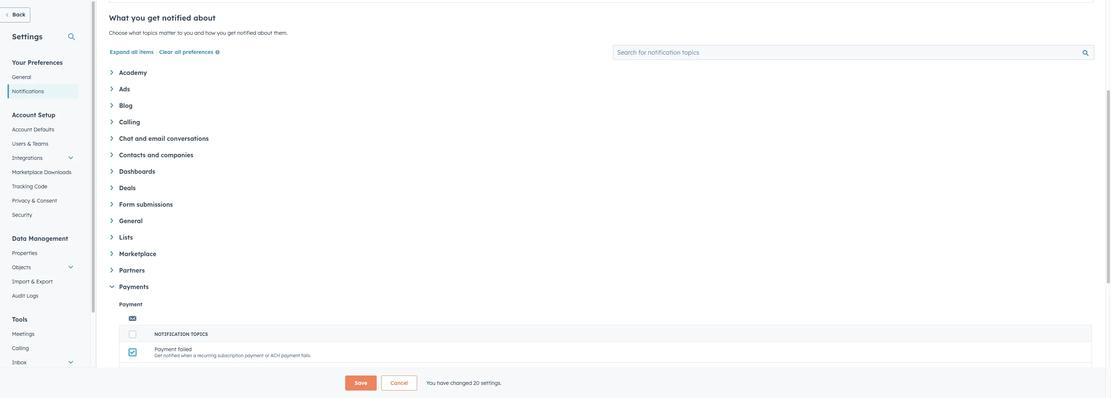 Task type: locate. For each thing, give the bounding box(es) containing it.
integrations button
[[7, 151, 78, 165]]

clear all preferences
[[159, 49, 213, 55]]

notifications
[[12, 88, 44, 95]]

calling inside tools element
[[12, 345, 29, 352]]

and right chat
[[135, 135, 147, 142]]

import & export link
[[7, 275, 78, 289]]

blog
[[119, 102, 133, 109]]

and left how in the top of the page
[[194, 30, 204, 36]]

all
[[131, 49, 138, 55], [175, 49, 181, 55]]

caret image inside partners dropdown button
[[110, 268, 113, 273]]

changed
[[450, 380, 472, 387]]

1 vertical spatial general
[[119, 217, 143, 225]]

payment for payment
[[119, 301, 142, 308]]

& right privacy
[[32, 197, 35, 204]]

1 account from the top
[[12, 111, 36, 119]]

get right how in the top of the page
[[228, 30, 236, 36]]

caret image inside 'lists' dropdown button
[[110, 235, 113, 240]]

1 all from the left
[[131, 49, 138, 55]]

clear
[[159, 49, 173, 55]]

6 caret image from the top
[[110, 185, 113, 190]]

caret image for blog
[[110, 103, 113, 108]]

caret image inside chat and email conversations dropdown button
[[110, 136, 113, 141]]

4 caret image from the top
[[110, 119, 113, 124]]

you have changed 20 settings.
[[426, 380, 502, 387]]

caret image for contacts and companies
[[110, 152, 113, 157]]

0 horizontal spatial about
[[193, 13, 216, 22]]

2 vertical spatial payment
[[155, 367, 176, 374]]

security
[[12, 212, 32, 218]]

general down your
[[12, 74, 31, 81]]

account
[[12, 111, 36, 119], [12, 126, 32, 133]]

caret image
[[110, 136, 113, 141], [110, 169, 113, 174], [110, 202, 113, 207], [110, 218, 113, 223], [110, 251, 113, 256], [110, 268, 113, 273], [110, 285, 114, 288]]

general button
[[110, 217, 1092, 225]]

payment right ach
[[281, 353, 300, 358]]

subscription
[[218, 353, 244, 358]]

caret image inside academy dropdown button
[[110, 70, 113, 75]]

marketplace down integrations
[[12, 169, 43, 176]]

tools element
[[7, 315, 78, 398]]

all right clear
[[175, 49, 181, 55]]

properties link
[[7, 246, 78, 260]]

1 vertical spatial get
[[228, 30, 236, 36]]

caret image inside general dropdown button
[[110, 218, 113, 223]]

notified
[[162, 13, 191, 22], [237, 30, 256, 36], [163, 353, 180, 358]]

account up users
[[12, 126, 32, 133]]

caret image inside deals dropdown button
[[110, 185, 113, 190]]

security link
[[7, 208, 78, 222]]

and
[[194, 30, 204, 36], [135, 135, 147, 142], [147, 151, 159, 159]]

expand all items
[[110, 49, 154, 55]]

caret image inside contacts and companies dropdown button
[[110, 152, 113, 157]]

payment received
[[155, 367, 199, 374]]

contacts
[[119, 151, 146, 159]]

tracking code
[[12, 183, 47, 190]]

2 horizontal spatial you
[[217, 30, 226, 36]]

downloads
[[44, 169, 71, 176]]

0 vertical spatial get
[[147, 13, 160, 22]]

you
[[131, 13, 145, 22], [184, 30, 193, 36], [217, 30, 226, 36]]

calling button
[[110, 118, 1092, 126]]

1 vertical spatial account
[[12, 126, 32, 133]]

caret image for chat and email conversations
[[110, 136, 113, 141]]

inbox
[[12, 359, 26, 366]]

all for expand
[[131, 49, 138, 55]]

import & export
[[12, 278, 53, 285]]

0 vertical spatial account
[[12, 111, 36, 119]]

payment down get
[[155, 367, 176, 374]]

marketplace downloads
[[12, 169, 71, 176]]

caret image for general
[[110, 218, 113, 223]]

caret image inside payments dropdown button
[[110, 285, 114, 288]]

audit logs
[[12, 293, 38, 299]]

1 horizontal spatial calling
[[119, 118, 140, 126]]

1 horizontal spatial get
[[228, 30, 236, 36]]

0 vertical spatial general
[[12, 74, 31, 81]]

marketplace
[[12, 169, 43, 176], [119, 250, 156, 258]]

calling link
[[7, 341, 78, 355]]

2 all from the left
[[175, 49, 181, 55]]

0 vertical spatial notified
[[162, 13, 191, 22]]

& inside data management element
[[31, 278, 35, 285]]

settings.
[[481, 380, 502, 387]]

notified right get
[[163, 353, 180, 358]]

about left "them."
[[258, 30, 272, 36]]

partners button
[[110, 267, 1092, 274]]

1 vertical spatial marketplace
[[119, 250, 156, 258]]

0 horizontal spatial marketplace
[[12, 169, 43, 176]]

0 vertical spatial topics
[[143, 30, 158, 36]]

0 horizontal spatial topics
[[143, 30, 158, 36]]

2 vertical spatial and
[[147, 151, 159, 159]]

1 vertical spatial calling
[[12, 345, 29, 352]]

general down form
[[119, 217, 143, 225]]

topics right what
[[143, 30, 158, 36]]

clear all preferences button
[[159, 48, 223, 57]]

fails.
[[301, 353, 311, 358]]

0 horizontal spatial general
[[12, 74, 31, 81]]

cancel
[[391, 380, 408, 387]]

users
[[12, 140, 26, 147]]

0 horizontal spatial you
[[131, 13, 145, 22]]

contacts and companies button
[[110, 151, 1092, 159]]

and down email
[[147, 151, 159, 159]]

submissions
[[137, 201, 173, 208]]

calling up inbox
[[12, 345, 29, 352]]

0 horizontal spatial calling
[[12, 345, 29, 352]]

calling up chat
[[119, 118, 140, 126]]

&
[[27, 140, 31, 147], [32, 197, 35, 204], [31, 278, 35, 285]]

0 vertical spatial calling
[[119, 118, 140, 126]]

payment inside 'payment failed get notified when a recurring subscription payment or ach payment fails.'
[[155, 346, 176, 353]]

failed
[[178, 346, 192, 353]]

academy button
[[110, 69, 1092, 76]]

& for export
[[31, 278, 35, 285]]

caret image
[[110, 70, 113, 75], [110, 87, 113, 91], [110, 103, 113, 108], [110, 119, 113, 124], [110, 152, 113, 157], [110, 185, 113, 190], [110, 235, 113, 240]]

account up account defaults
[[12, 111, 36, 119]]

2 vertical spatial notified
[[163, 353, 180, 358]]

lists button
[[110, 234, 1092, 241]]

notified inside 'payment failed get notified when a recurring subscription payment or ach payment fails.'
[[163, 353, 180, 358]]

notification
[[155, 331, 190, 337]]

academy
[[119, 69, 147, 76]]

& left export
[[31, 278, 35, 285]]

2 payment from the left
[[281, 353, 300, 358]]

caret image inside marketplace dropdown button
[[110, 251, 113, 256]]

dashboards
[[119, 168, 155, 175]]

account for account defaults
[[12, 126, 32, 133]]

2 vertical spatial &
[[31, 278, 35, 285]]

3 caret image from the top
[[110, 103, 113, 108]]

caret image for payments
[[110, 285, 114, 288]]

payment for payment received
[[155, 367, 176, 374]]

caret image inside ads dropdown button
[[110, 87, 113, 91]]

marketplace up partners
[[119, 250, 156, 258]]

account inside account defaults link
[[12, 126, 32, 133]]

about up how in the top of the page
[[193, 13, 216, 22]]

5 caret image from the top
[[110, 152, 113, 157]]

caret image for marketplace
[[110, 251, 113, 256]]

form submissions
[[119, 201, 173, 208]]

caret image for academy
[[110, 70, 113, 75]]

1 caret image from the top
[[110, 70, 113, 75]]

0 vertical spatial payment
[[119, 301, 142, 308]]

save
[[355, 380, 367, 387]]

caret image for calling
[[110, 119, 113, 124]]

general
[[12, 74, 31, 81], [119, 217, 143, 225]]

get
[[147, 13, 160, 22], [228, 30, 236, 36]]

settings
[[12, 32, 43, 41]]

caret image for form submissions
[[110, 202, 113, 207]]

1 vertical spatial &
[[32, 197, 35, 204]]

payment down "payments"
[[119, 301, 142, 308]]

2 account from the top
[[12, 126, 32, 133]]

0 vertical spatial and
[[194, 30, 204, 36]]

2 caret image from the top
[[110, 87, 113, 91]]

payment left or
[[245, 353, 264, 358]]

account defaults link
[[7, 122, 78, 137]]

marketplace inside account setup element
[[12, 169, 43, 176]]

inbox button
[[7, 355, 78, 370]]

1 horizontal spatial and
[[147, 151, 159, 159]]

what
[[109, 13, 129, 22]]

0 horizontal spatial all
[[131, 49, 138, 55]]

you right how in the top of the page
[[217, 30, 226, 36]]

you up what
[[131, 13, 145, 22]]

0 vertical spatial &
[[27, 140, 31, 147]]

notified for you
[[162, 13, 191, 22]]

payment
[[119, 301, 142, 308], [155, 346, 176, 353], [155, 367, 176, 374]]

1 vertical spatial topics
[[191, 331, 208, 337]]

import
[[12, 278, 30, 285]]

1 vertical spatial and
[[135, 135, 147, 142]]

data management element
[[7, 234, 78, 303]]

payment
[[245, 353, 264, 358], [281, 353, 300, 358]]

1 horizontal spatial topics
[[191, 331, 208, 337]]

notified up "to"
[[162, 13, 191, 22]]

privacy & consent link
[[7, 194, 78, 208]]

payment for payment failed get notified when a recurring subscription payment or ach payment fails.
[[155, 346, 176, 353]]

caret image inside calling dropdown button
[[110, 119, 113, 124]]

defaults
[[34, 126, 54, 133]]

all left items
[[131, 49, 138, 55]]

1 horizontal spatial about
[[258, 30, 272, 36]]

about
[[193, 13, 216, 22], [258, 30, 272, 36]]

7 caret image from the top
[[110, 235, 113, 240]]

1 horizontal spatial payment
[[281, 353, 300, 358]]

users & teams
[[12, 140, 48, 147]]

0 vertical spatial marketplace
[[12, 169, 43, 176]]

2 horizontal spatial and
[[194, 30, 204, 36]]

chat
[[119, 135, 133, 142]]

notifications link
[[7, 84, 78, 99]]

1 horizontal spatial general
[[119, 217, 143, 225]]

1 horizontal spatial all
[[175, 49, 181, 55]]

& right users
[[27, 140, 31, 147]]

you right "to"
[[184, 30, 193, 36]]

caret image inside dashboards dropdown button
[[110, 169, 113, 174]]

get up matter at top left
[[147, 13, 160, 22]]

& for consent
[[32, 197, 35, 204]]

all inside button
[[175, 49, 181, 55]]

a
[[193, 353, 196, 358]]

1 vertical spatial payment
[[155, 346, 176, 353]]

payments button
[[109, 283, 1092, 291]]

1 horizontal spatial marketplace
[[119, 250, 156, 258]]

topics up failed
[[191, 331, 208, 337]]

notified left "them."
[[237, 30, 256, 36]]

payment down notification
[[155, 346, 176, 353]]

0 horizontal spatial payment
[[245, 353, 264, 358]]

notified for failed
[[163, 353, 180, 358]]

caret image inside blog dropdown button
[[110, 103, 113, 108]]

1 vertical spatial about
[[258, 30, 272, 36]]

0 horizontal spatial and
[[135, 135, 147, 142]]

caret image inside form submissions dropdown button
[[110, 202, 113, 207]]

& for teams
[[27, 140, 31, 147]]

how
[[205, 30, 216, 36]]

objects
[[12, 264, 31, 271]]

account defaults
[[12, 126, 54, 133]]



Task type: vqa. For each thing, say whether or not it's contained in the screenshot.
you
yes



Task type: describe. For each thing, give the bounding box(es) containing it.
marketplace button
[[110, 250, 1092, 258]]

account setup element
[[7, 111, 78, 222]]

contacts and companies
[[119, 151, 193, 159]]

teams
[[33, 140, 48, 147]]

your preferences element
[[7, 58, 78, 99]]

payments
[[119, 283, 149, 291]]

caret image for lists
[[110, 235, 113, 240]]

cancel button
[[381, 376, 417, 391]]

integrations
[[12, 155, 43, 161]]

expand
[[110, 49, 130, 55]]

objects button
[[7, 260, 78, 275]]

recurring
[[197, 353, 216, 358]]

notification topics
[[155, 331, 208, 337]]

privacy
[[12, 197, 30, 204]]

caret image for dashboards
[[110, 169, 113, 174]]

what you get notified about
[[109, 13, 216, 22]]

partners
[[119, 267, 145, 274]]

payment failed get notified when a recurring subscription payment or ach payment fails.
[[155, 346, 311, 358]]

caret image for deals
[[110, 185, 113, 190]]

audit
[[12, 293, 25, 299]]

logs
[[27, 293, 38, 299]]

your preferences
[[12, 59, 63, 66]]

1 payment from the left
[[245, 353, 264, 358]]

all for clear
[[175, 49, 181, 55]]

20
[[473, 380, 480, 387]]

you
[[426, 380, 436, 387]]

items
[[139, 49, 154, 55]]

deals
[[119, 184, 136, 192]]

consent
[[37, 197, 57, 204]]

account for account setup
[[12, 111, 36, 119]]

marketplace for marketplace
[[119, 250, 156, 258]]

account setup
[[12, 111, 55, 119]]

them.
[[274, 30, 288, 36]]

tracking code link
[[7, 179, 78, 194]]

audit logs link
[[7, 289, 78, 303]]

save button
[[345, 376, 377, 391]]

code
[[34, 183, 47, 190]]

1 vertical spatial notified
[[237, 30, 256, 36]]

what
[[129, 30, 141, 36]]

0 horizontal spatial get
[[147, 13, 160, 22]]

email
[[148, 135, 165, 142]]

properties
[[12, 250, 37, 257]]

dashboards button
[[110, 168, 1092, 175]]

conversations
[[167, 135, 209, 142]]

meetings link
[[7, 327, 78, 341]]

users & teams link
[[7, 137, 78, 151]]

0 vertical spatial about
[[193, 13, 216, 22]]

expand all items button
[[110, 49, 154, 55]]

chat and email conversations
[[119, 135, 209, 142]]

form
[[119, 201, 135, 208]]

blog button
[[110, 102, 1092, 109]]

marketplace downloads link
[[7, 165, 78, 179]]

general inside your preferences element
[[12, 74, 31, 81]]

data
[[12, 235, 27, 242]]

matter
[[159, 30, 176, 36]]

meetings
[[12, 331, 34, 337]]

back link
[[0, 7, 30, 22]]

caret image for ads
[[110, 87, 113, 91]]

choose what topics matter to you and how you get notified about them.
[[109, 30, 288, 36]]

received
[[178, 367, 199, 374]]

Search for notification topics search field
[[613, 45, 1095, 60]]

chat and email conversations button
[[110, 135, 1092, 142]]

marketplace for marketplace downloads
[[12, 169, 43, 176]]

privacy & consent
[[12, 197, 57, 204]]

back
[[12, 11, 25, 18]]

general link
[[7, 70, 78, 84]]

tracking
[[12, 183, 33, 190]]

and for chat and email conversations
[[135, 135, 147, 142]]

and for contacts and companies
[[147, 151, 159, 159]]

have
[[437, 380, 449, 387]]

setup
[[38, 111, 55, 119]]

1 horizontal spatial you
[[184, 30, 193, 36]]

get
[[155, 353, 162, 358]]

data management
[[12, 235, 68, 242]]

your
[[12, 59, 26, 66]]

management
[[29, 235, 68, 242]]

lists
[[119, 234, 133, 241]]

to
[[177, 30, 182, 36]]

tools
[[12, 316, 27, 323]]

ach
[[271, 353, 280, 358]]

or
[[265, 353, 269, 358]]

choose
[[109, 30, 127, 36]]

caret image for partners
[[110, 268, 113, 273]]



